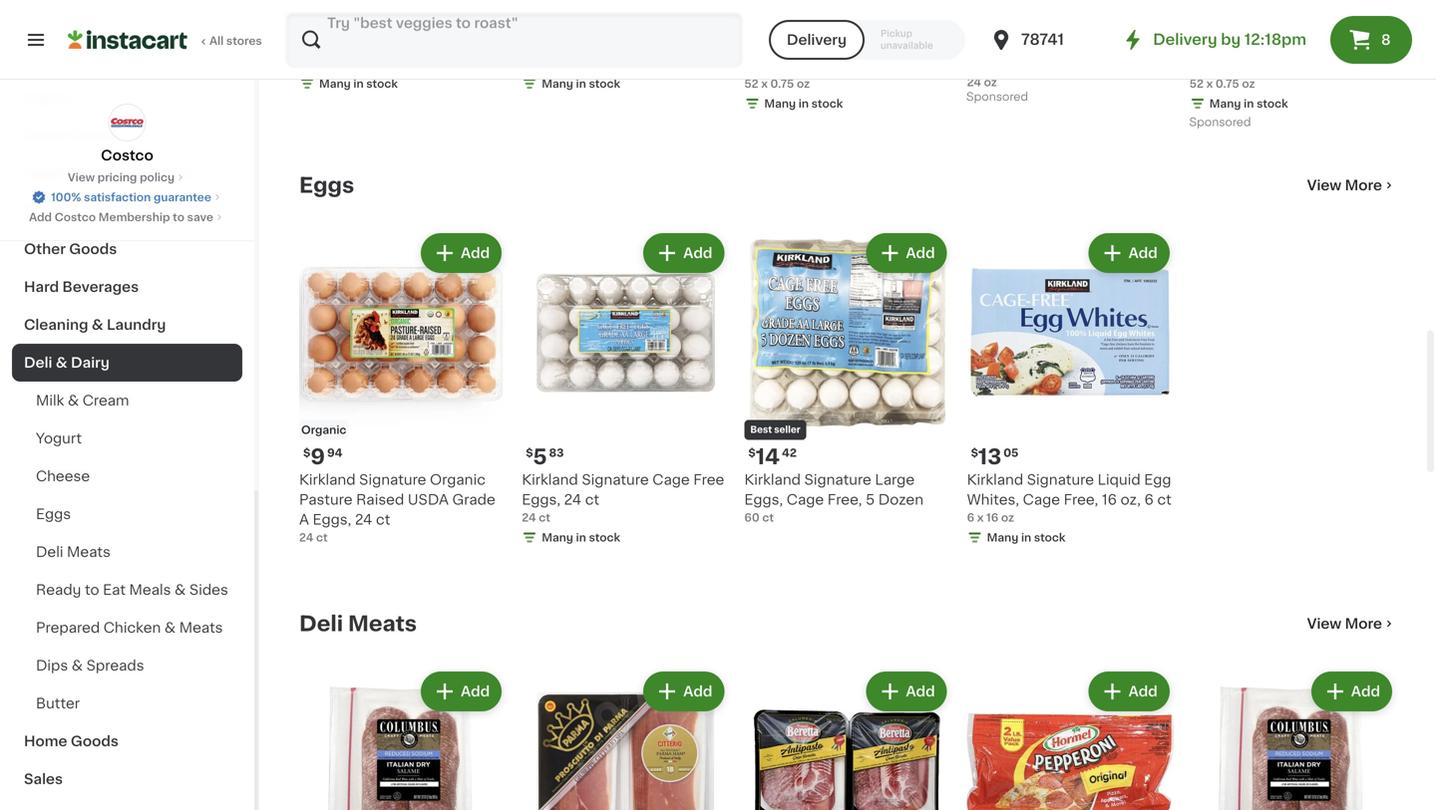 Task type: vqa. For each thing, say whether or not it's contained in the screenshot.
$ 7 29
no



Task type: describe. For each thing, give the bounding box(es) containing it.
free, inside kirkland signature large eggs, cage free, 5 dozen 60 ct
[[828, 493, 862, 507]]

0 horizontal spatial eggs
[[36, 508, 71, 522]]

0 vertical spatial 6
[[1145, 493, 1154, 507]]

100% satisfaction guarantee button
[[31, 186, 223, 205]]

stores
[[226, 35, 262, 46]]

& for personal
[[75, 167, 87, 181]]

oz inside kirkland signature liquid egg whites, cage free, 16 oz, 6 ct 6 x 16 oz
[[1001, 512, 1014, 523]]

0 vertical spatial to
[[173, 212, 184, 223]]

best seller
[[750, 426, 801, 435]]

many in stock down delivery button
[[764, 98, 843, 109]]

0 vertical spatial 16
[[1102, 493, 1117, 507]]

save
[[187, 212, 213, 223]]

$ 5 83
[[526, 447, 564, 468]]

pricing
[[97, 172, 137, 183]]

$ 14 42
[[748, 447, 797, 468]]

ready
[[36, 583, 81, 597]]

1 horizontal spatial eggs link
[[299, 174, 354, 198]]

product group containing 5
[[522, 230, 729, 550]]

in for snacking
[[1244, 98, 1254, 109]]

cage inside kirkland signature large eggs, cage free, 5 dozen 60 ct
[[787, 493, 824, 507]]

many in stock for string
[[319, 78, 398, 89]]

spreads
[[86, 659, 144, 673]]

satisfaction
[[84, 192, 151, 203]]

0 vertical spatial costco
[[101, 149, 153, 163]]

dips & spreads link
[[12, 647, 242, 685]]

view pricing policy
[[68, 172, 175, 183]]

1 tillamook medium cheddar snacking cheese, 0.75 oz, 52 ct 52 x 0.75 oz from the left
[[744, 19, 948, 89]]

delivery by 12:18pm
[[1153, 32, 1307, 47]]

100% satisfaction guarantee
[[51, 192, 211, 203]]

cheese, inside organic valley stringles string cheese, 24 oz 24 oz
[[344, 39, 402, 53]]

goods for paper goods
[[70, 129, 117, 143]]

cage inside kirkland signature cage free eggs, 24 ct 24 ct
[[653, 473, 690, 487]]

view more link for eggs
[[1307, 176, 1396, 196]]

1 medium from the left
[[815, 19, 872, 33]]

product group containing 9
[[299, 230, 506, 546]]

oz down kraft
[[984, 77, 997, 88]]

health & personal care
[[24, 167, 191, 181]]

butter link
[[12, 685, 242, 723]]

cleaning & laundry link
[[12, 306, 242, 344]]

0 horizontal spatial meats
[[67, 546, 111, 560]]

view for deli meats
[[1307, 618, 1342, 631]]

hard beverages
[[24, 280, 139, 294]]

0 horizontal spatial 5
[[533, 447, 547, 468]]

78741
[[1021, 32, 1064, 47]]

milk
[[36, 394, 64, 408]]

grated
[[1005, 19, 1054, 33]]

24 down a
[[299, 532, 314, 543]]

view more link for deli meats
[[1307, 615, 1396, 634]]

cream
[[83, 394, 129, 408]]

$ for 9
[[303, 448, 311, 459]]

2 horizontal spatial meats
[[348, 614, 417, 635]]

24 down $ 5 83
[[522, 512, 536, 523]]

signature for free,
[[804, 473, 872, 487]]

oz down delivery button
[[797, 78, 810, 89]]

deli for deli & dairy link
[[24, 356, 52, 370]]

delivery for delivery by 12:18pm
[[1153, 32, 1217, 47]]

usda
[[408, 493, 449, 507]]

hard
[[24, 280, 59, 294]]

x inside kirkland signature liquid egg whites, cage free, 16 oz, 6 ct 6 x 16 oz
[[977, 512, 984, 523]]

egg
[[1144, 473, 1172, 487]]

many in stock for free
[[542, 532, 620, 543]]

$ for 5
[[526, 448, 533, 459]]

2 x 14 oz
[[522, 58, 569, 69]]

dips & spreads
[[36, 659, 144, 673]]

many down delivery button
[[764, 98, 796, 109]]

24 down 'string'
[[299, 58, 314, 69]]

5 inside kirkland signature large eggs, cage free, 5 dozen 60 ct
[[866, 493, 875, 507]]

goods for other goods
[[69, 242, 117, 256]]

guarantee
[[154, 192, 211, 203]]

many for free
[[542, 532, 573, 543]]

prepared chicken & meats
[[36, 621, 223, 635]]

all stores link
[[68, 12, 263, 68]]

kirkland for raised
[[299, 473, 356, 487]]

signature for usda
[[359, 473, 426, 487]]

24 inside kraft grated parmesan cheese, 24 oz
[[1028, 39, 1046, 53]]

oz down stringles
[[427, 39, 443, 53]]

2 horizontal spatial oz,
[[1352, 39, 1372, 53]]

snacking inside product group
[[1190, 39, 1254, 53]]

paper goods
[[24, 129, 117, 143]]

oz, inside kirkland signature liquid egg whites, cage free, 16 oz, 6 ct 6 x 16 oz
[[1121, 493, 1141, 507]]

free, inside kirkland signature liquid egg whites, cage free, 16 oz, 6 ct 6 x 16 oz
[[1064, 493, 1098, 507]]

kirkland signature organic pasture raised usda grade a eggs, 24 ct 24 ct
[[299, 473, 496, 543]]

kirkland signature cage free eggs, 24 ct 24 ct
[[522, 473, 724, 523]]

view more for eggs
[[1307, 179, 1382, 193]]

kirkland signature large eggs, cage free, 5 dozen 60 ct
[[744, 473, 924, 523]]

0 vertical spatial deli meats
[[36, 546, 111, 560]]

string
[[299, 39, 341, 53]]

liquor
[[24, 91, 70, 105]]

organic inside kirkland signature organic pasture raised usda grade a eggs, 24 ct 24 ct
[[430, 473, 486, 487]]

4 cheese, from the left
[[1258, 39, 1315, 53]]

stringles
[[404, 19, 466, 33]]

more for deli meats
[[1345, 618, 1382, 631]]

service type group
[[769, 20, 966, 60]]

dozen
[[879, 493, 924, 507]]

1 vertical spatial deli meats
[[299, 614, 417, 635]]

$ for 14
[[748, 448, 756, 459]]

signature for cage
[[1027, 473, 1094, 487]]

butter
[[36, 697, 80, 711]]

oz down 'string'
[[316, 58, 329, 69]]

stock for snacking
[[1257, 98, 1288, 109]]

sponsored badge image for 24 oz
[[967, 92, 1027, 103]]

seller
[[774, 426, 801, 435]]

kirkland for cage
[[744, 473, 801, 487]]

whites,
[[967, 493, 1019, 507]]

94
[[327, 448, 343, 459]]

hard beverages link
[[12, 268, 242, 306]]

60
[[744, 512, 760, 523]]

sponsored badge image for tillamook medium cheddar snacking cheese, 0.75 oz, 52 ct
[[1190, 117, 1250, 129]]

0 horizontal spatial eggs link
[[12, 496, 242, 534]]

paper
[[24, 129, 66, 143]]

raised
[[356, 493, 404, 507]]

tillamook inside product group
[[1190, 19, 1257, 33]]

many in stock for egg
[[987, 532, 1066, 543]]

78741 button
[[990, 12, 1109, 68]]

sales link
[[12, 761, 242, 799]]

many in stock for snacking
[[1210, 98, 1288, 109]]

dairy
[[71, 356, 110, 370]]

all stores
[[209, 35, 262, 46]]

free
[[693, 473, 724, 487]]

2 vertical spatial deli
[[299, 614, 343, 635]]

1 tillamook from the left
[[744, 19, 811, 33]]

in for string
[[353, 78, 364, 89]]

by
[[1221, 32, 1241, 47]]

best
[[750, 426, 772, 435]]

cage inside kirkland signature liquid egg whites, cage free, 16 oz, 6 ct 6 x 16 oz
[[1023, 493, 1060, 507]]

other goods link
[[12, 230, 242, 268]]

0 vertical spatial eggs
[[299, 175, 354, 196]]

cleaning
[[24, 318, 88, 332]]

care
[[157, 167, 191, 181]]

organic for organic valley stringles string cheese, 24 oz 24 oz
[[299, 19, 355, 33]]

meals
[[129, 583, 171, 597]]

kraft
[[967, 19, 1001, 33]]

many for egg
[[987, 532, 1019, 543]]

8 button
[[1331, 16, 1412, 64]]

laundry
[[107, 318, 166, 332]]

24 oz
[[967, 77, 997, 88]]

view more for deli meats
[[1307, 618, 1382, 631]]

eat
[[103, 583, 126, 597]]

deli & dairy link
[[12, 344, 242, 382]]

costco link
[[101, 104, 153, 166]]

product group containing tillamook medium cheddar snacking cheese, 0.75 oz, 52 ct
[[1190, 0, 1396, 134]]

policy
[[140, 172, 175, 183]]

24 right grade
[[564, 493, 582, 507]]



Task type: locate. For each thing, give the bounding box(es) containing it.
signature for 24
[[582, 473, 649, 487]]

52
[[931, 39, 948, 53], [1376, 39, 1394, 53], [744, 78, 759, 89], [1190, 78, 1204, 89]]

1 horizontal spatial 5
[[866, 493, 875, 507]]

0.75 down the delivery by 12:18pm
[[1216, 78, 1239, 89]]

many in stock down by
[[1210, 98, 1288, 109]]

0 vertical spatial sponsored badge image
[[967, 92, 1027, 103]]

& for dairy
[[56, 356, 67, 370]]

costco up personal
[[101, 149, 153, 163]]

deli meats link
[[12, 534, 242, 572], [299, 613, 417, 636]]

cheese
[[36, 470, 90, 484]]

1 $ from the left
[[303, 448, 311, 459]]

$
[[303, 448, 311, 459], [748, 448, 756, 459], [526, 448, 533, 459], [971, 448, 978, 459]]

oz down grated at the right of the page
[[1049, 39, 1066, 53]]

ct inside kirkland signature large eggs, cage free, 5 dozen 60 ct
[[762, 512, 774, 523]]

& for laundry
[[92, 318, 103, 332]]

2 $ from the left
[[748, 448, 756, 459]]

1 vertical spatial deli meats link
[[299, 613, 417, 636]]

organic valley stringles string cheese, 24 oz 24 oz
[[299, 19, 466, 69]]

1 free, from the left
[[828, 493, 862, 507]]

& inside cleaning & laundry "link"
[[92, 318, 103, 332]]

goods right the home
[[71, 735, 119, 749]]

eggs link
[[299, 174, 354, 198], [12, 496, 242, 534]]

cage left free at the bottom of the page
[[653, 473, 690, 487]]

1 vertical spatial view more link
[[1307, 615, 1396, 634]]

$ left '83'
[[526, 448, 533, 459]]

health & personal care link
[[12, 155, 242, 193]]

1 vertical spatial costco
[[55, 212, 96, 223]]

6 down egg
[[1145, 493, 1154, 507]]

delivery button
[[769, 20, 865, 60]]

0 horizontal spatial medium
[[815, 19, 872, 33]]

goods up beverages
[[69, 242, 117, 256]]

1 vertical spatial deli
[[36, 546, 63, 560]]

1 horizontal spatial 6
[[1145, 493, 1154, 507]]

2 medium from the left
[[1260, 19, 1317, 33]]

3 $ from the left
[[526, 448, 533, 459]]

1 vertical spatial goods
[[69, 242, 117, 256]]

signature left large
[[804, 473, 872, 487]]

instacart logo image
[[68, 28, 188, 52]]

$ inside the $ 9 94
[[303, 448, 311, 459]]

0 vertical spatial 14
[[541, 58, 553, 69]]

ready to eat meals & sides link
[[12, 572, 242, 609]]

16 down liquid
[[1102, 493, 1117, 507]]

oz,
[[907, 39, 927, 53], [1352, 39, 1372, 53], [1121, 493, 1141, 507]]

in down kirkland signature cage free eggs, 24 ct 24 ct
[[576, 532, 586, 543]]

other goods
[[24, 242, 117, 256]]

1 cheddar from the left
[[876, 19, 936, 33]]

3 kirkland from the left
[[522, 473, 578, 487]]

$ left 94
[[303, 448, 311, 459]]

product group containing kraft grated parmesan cheese, 24 oz
[[967, 0, 1174, 108]]

x
[[531, 58, 538, 69], [761, 78, 768, 89], [1207, 78, 1213, 89], [977, 512, 984, 523]]

many in stock down whites,
[[987, 532, 1066, 543]]

kirkland inside kirkland signature large eggs, cage free, 5 dozen 60 ct
[[744, 473, 801, 487]]

& inside deli & dairy link
[[56, 356, 67, 370]]

$ down best
[[748, 448, 756, 459]]

12:18pm
[[1245, 32, 1307, 47]]

2 cheese, from the left
[[812, 39, 870, 53]]

stock for egg
[[1034, 532, 1066, 543]]

kirkland inside kirkland signature organic pasture raised usda grade a eggs, 24 ct 24 ct
[[299, 473, 356, 487]]

9
[[311, 447, 325, 468]]

1 vertical spatial view more
[[1307, 618, 1382, 631]]

delivery inside button
[[787, 33, 847, 47]]

5 left '83'
[[533, 447, 547, 468]]

eggs, down $ 5 83
[[522, 493, 561, 507]]

health
[[24, 167, 72, 181]]

1 view more from the top
[[1307, 179, 1382, 193]]

many down "2 x 14 oz" at the left top of the page
[[542, 78, 573, 89]]

kirkland up whites,
[[967, 473, 1024, 487]]

medium inside product group
[[1260, 19, 1317, 33]]

14
[[541, 58, 553, 69], [756, 447, 780, 468]]

wine
[[24, 204, 60, 218]]

cheddar left kraft
[[876, 19, 936, 33]]

kirkland
[[299, 473, 356, 487], [744, 473, 801, 487], [522, 473, 578, 487], [967, 473, 1024, 487]]

1 vertical spatial 16
[[986, 512, 999, 523]]

1 horizontal spatial tillamook
[[1190, 19, 1257, 33]]

costco down 100%
[[55, 212, 96, 223]]

0 horizontal spatial tillamook medium cheddar snacking cheese, 0.75 oz, 52 ct 52 x 0.75 oz
[[744, 19, 948, 89]]

goods up health & personal care
[[70, 129, 117, 143]]

None search field
[[285, 12, 743, 68]]

0 vertical spatial view more
[[1307, 179, 1382, 193]]

1 cheese, from the left
[[344, 39, 402, 53]]

2 vertical spatial goods
[[71, 735, 119, 749]]

1 vertical spatial more
[[1345, 618, 1382, 631]]

1 vertical spatial to
[[85, 583, 99, 597]]

$ for 13
[[971, 448, 978, 459]]

0 horizontal spatial deli meats link
[[12, 534, 242, 572]]

1 kirkland from the left
[[299, 473, 356, 487]]

kirkland inside kirkland signature liquid egg whites, cage free, 16 oz, 6 ct 6 x 16 oz
[[967, 473, 1024, 487]]

$17.40 element
[[1190, 0, 1396, 16]]

tillamook medium cheddar snacking cheese, 0.75 oz, 52 ct 52 x 0.75 oz
[[744, 19, 948, 89], [1190, 19, 1394, 89]]

other
[[24, 242, 66, 256]]

1 signature from the left
[[359, 473, 426, 487]]

& inside ready to eat meals & sides link
[[175, 583, 186, 597]]

2 kirkland from the left
[[744, 473, 801, 487]]

0 horizontal spatial eggs,
[[313, 513, 351, 527]]

& inside dips & spreads link
[[72, 659, 83, 673]]

oz right 2 at left
[[556, 58, 569, 69]]

signature inside kirkland signature liquid egg whites, cage free, 16 oz, 6 ct 6 x 16 oz
[[1027, 473, 1094, 487]]

eggs, inside kirkland signature cage free eggs, 24 ct 24 ct
[[522, 493, 561, 507]]

1 horizontal spatial costco
[[101, 149, 153, 163]]

2 view more link from the top
[[1307, 615, 1396, 634]]

ct inside kirkland signature liquid egg whites, cage free, 16 oz, 6 ct 6 x 16 oz
[[1157, 493, 1172, 507]]

1 horizontal spatial deli meats
[[299, 614, 417, 635]]

0 horizontal spatial 16
[[986, 512, 999, 523]]

1 horizontal spatial medium
[[1260, 19, 1317, 33]]

0 vertical spatial goods
[[70, 129, 117, 143]]

cheddar down $17.40 element
[[1321, 19, 1382, 33]]

1 vertical spatial organic
[[301, 425, 347, 436]]

in down organic valley stringles string cheese, 24 oz 24 oz
[[353, 78, 364, 89]]

eggs, inside kirkland signature organic pasture raised usda grade a eggs, 24 ct 24 ct
[[313, 513, 351, 527]]

0 horizontal spatial 6
[[967, 512, 975, 523]]

kraft grated parmesan cheese, 24 oz
[[967, 19, 1127, 53]]

2 tillamook from the left
[[1190, 19, 1257, 33]]

1 horizontal spatial eggs,
[[522, 493, 561, 507]]

many down 'string'
[[319, 78, 351, 89]]

organic up 'string'
[[299, 19, 355, 33]]

$ left "05"
[[971, 448, 978, 459]]

2 horizontal spatial eggs,
[[744, 493, 783, 507]]

many in stock down organic valley stringles string cheese, 24 oz 24 oz
[[319, 78, 398, 89]]

1 vertical spatial 5
[[866, 493, 875, 507]]

cheddar
[[876, 19, 936, 33], [1321, 19, 1382, 33]]

medium
[[815, 19, 872, 33], [1260, 19, 1317, 33]]

cheese, inside kraft grated parmesan cheese, 24 oz
[[967, 39, 1025, 53]]

a
[[299, 513, 309, 527]]

sides
[[189, 583, 228, 597]]

deli for topmost the deli meats link
[[36, 546, 63, 560]]

& right chicken
[[164, 621, 176, 635]]

0 vertical spatial organic
[[299, 19, 355, 33]]

0 vertical spatial 5
[[533, 447, 547, 468]]

1 horizontal spatial sponsored badge image
[[1190, 117, 1250, 129]]

1 horizontal spatial cage
[[787, 493, 824, 507]]

2 more from the top
[[1345, 618, 1382, 631]]

4 kirkland from the left
[[967, 473, 1024, 487]]

2 horizontal spatial cage
[[1023, 493, 1060, 507]]

oz down the delivery by 12:18pm
[[1242, 78, 1255, 89]]

grade
[[452, 493, 496, 507]]

42
[[782, 448, 797, 459]]

1 vertical spatial eggs
[[36, 508, 71, 522]]

more for eggs
[[1345, 179, 1382, 193]]

many down the delivery by 12:18pm
[[1210, 98, 1241, 109]]

& down beverages
[[92, 318, 103, 332]]

product group containing 14
[[744, 230, 951, 526]]

in
[[353, 78, 364, 89], [576, 78, 586, 89], [799, 98, 809, 109], [1244, 98, 1254, 109], [576, 532, 586, 543], [1021, 532, 1032, 543]]

ct
[[744, 59, 759, 73], [1190, 59, 1204, 73], [585, 493, 600, 507], [1157, 493, 1172, 507], [762, 512, 774, 523], [539, 512, 550, 523], [376, 513, 390, 527], [316, 532, 328, 543]]

0 vertical spatial more
[[1345, 179, 1382, 193]]

dips
[[36, 659, 68, 673]]

0.75 left 8
[[1319, 39, 1348, 53]]

tillamook medium cheddar snacking cheese, 0.75 oz, 52 ct 52 x 0.75 oz inside product group
[[1190, 19, 1394, 89]]

membership
[[99, 212, 170, 223]]

eggs, up 60
[[744, 493, 783, 507]]

all
[[209, 35, 224, 46]]

pasture
[[299, 493, 353, 507]]

kirkland for whites,
[[967, 473, 1024, 487]]

1 horizontal spatial cheddar
[[1321, 19, 1382, 33]]

1 horizontal spatial oz,
[[1121, 493, 1141, 507]]

14 inside product group
[[756, 447, 780, 468]]

2 vertical spatial organic
[[430, 473, 486, 487]]

eggs, inside kirkland signature large eggs, cage free, 5 dozen 60 ct
[[744, 493, 783, 507]]

2
[[522, 58, 529, 69]]

signature inside kirkland signature large eggs, cage free, 5 dozen 60 ct
[[804, 473, 872, 487]]

oz inside kraft grated parmesan cheese, 24 oz
[[1049, 39, 1066, 53]]

ready to eat meals & sides
[[36, 583, 228, 597]]

0 horizontal spatial to
[[85, 583, 99, 597]]

2 snacking from the left
[[1190, 39, 1254, 53]]

deli
[[24, 356, 52, 370], [36, 546, 63, 560], [299, 614, 343, 635]]

tillamook
[[744, 19, 811, 33], [1190, 19, 1257, 33]]

signature inside kirkland signature cage free eggs, 24 ct 24 ct
[[582, 473, 649, 487]]

chicken
[[104, 621, 161, 635]]

oz down whites,
[[1001, 512, 1014, 523]]

beverages
[[62, 280, 139, 294]]

& left the dairy at the top left of the page
[[56, 356, 67, 370]]

many in stock down "2 x 14 oz" at the left top of the page
[[542, 78, 620, 89]]

many down kirkland signature cage free eggs, 24 ct 24 ct
[[542, 532, 573, 543]]

cheddar inside product group
[[1321, 19, 1382, 33]]

1 horizontal spatial free,
[[1064, 493, 1098, 507]]

valley
[[359, 19, 400, 33]]

Search field
[[287, 14, 741, 66]]

1 vertical spatial 14
[[756, 447, 780, 468]]

1 horizontal spatial to
[[173, 212, 184, 223]]

6 down whites,
[[967, 512, 975, 523]]

0 horizontal spatial costco
[[55, 212, 96, 223]]

sponsored badge image down 24 oz
[[967, 92, 1027, 103]]

in for egg
[[1021, 532, 1032, 543]]

eggs
[[299, 175, 354, 196], [36, 508, 71, 522]]

many for string
[[319, 78, 351, 89]]

2 free, from the left
[[1064, 493, 1098, 507]]

liquid
[[1098, 473, 1141, 487]]

05
[[1004, 448, 1019, 459]]

view
[[68, 172, 95, 183], [1307, 179, 1342, 193], [1307, 618, 1342, 631]]

home goods link
[[12, 723, 242, 761]]

in down search field
[[576, 78, 586, 89]]

1 snacking from the left
[[744, 39, 809, 53]]

personal
[[90, 167, 153, 181]]

24 down grated at the right of the page
[[1028, 39, 1046, 53]]

costco logo image
[[108, 104, 146, 142]]

many in stock
[[319, 78, 398, 89], [542, 78, 620, 89], [764, 98, 843, 109], [1210, 98, 1288, 109], [542, 532, 620, 543], [987, 532, 1066, 543]]

cheese,
[[344, 39, 402, 53], [812, 39, 870, 53], [967, 39, 1025, 53], [1258, 39, 1315, 53]]

wine link
[[12, 193, 242, 230]]

in down the delivery by 12:18pm
[[1244, 98, 1254, 109]]

kirkland inside kirkland signature cage free eggs, 24 ct 24 ct
[[522, 473, 578, 487]]

many down whites,
[[987, 532, 1019, 543]]

0 vertical spatial eggs link
[[299, 174, 354, 198]]

organic up grade
[[430, 473, 486, 487]]

0 vertical spatial view more link
[[1307, 176, 1396, 196]]

item carousel region
[[271, 222, 1396, 581]]

signature up raised
[[359, 473, 426, 487]]

0 vertical spatial deli
[[24, 356, 52, 370]]

1 vertical spatial 6
[[967, 512, 975, 523]]

kirkland signature liquid egg whites, cage free, 16 oz, 6 ct 6 x 16 oz
[[967, 473, 1172, 523]]

product group containing 13
[[967, 230, 1174, 550]]

& right dips
[[72, 659, 83, 673]]

2 cheddar from the left
[[1321, 19, 1382, 33]]

delivery for delivery
[[787, 33, 847, 47]]

1 vertical spatial sponsored badge image
[[1190, 117, 1250, 129]]

cage down 42
[[787, 493, 824, 507]]

meats inside 'link'
[[179, 621, 223, 635]]

$ inside $ 5 83
[[526, 448, 533, 459]]

1 horizontal spatial snacking
[[1190, 39, 1254, 53]]

5 left dozen
[[866, 493, 875, 507]]

kirkland up 'pasture'
[[299, 473, 356, 487]]

100%
[[51, 192, 81, 203]]

cheese link
[[12, 458, 242, 496]]

view for eggs
[[1307, 179, 1342, 193]]

0 horizontal spatial snacking
[[744, 39, 809, 53]]

& right 'milk'
[[68, 394, 79, 408]]

& inside health & personal care link
[[75, 167, 87, 181]]

liquor link
[[12, 79, 242, 117]]

in down kirkland signature liquid egg whites, cage free, 16 oz, 6 ct 6 x 16 oz
[[1021, 532, 1032, 543]]

24 down kraft
[[967, 77, 981, 88]]

stock for string
[[366, 78, 398, 89]]

organic inside organic valley stringles string cheese, 24 oz 24 oz
[[299, 19, 355, 33]]

4 signature from the left
[[1027, 473, 1094, 487]]

4 $ from the left
[[971, 448, 978, 459]]

& for cream
[[68, 394, 79, 408]]

product group
[[967, 0, 1174, 108], [1190, 0, 1396, 134], [299, 230, 506, 546], [522, 230, 729, 550], [744, 230, 951, 526], [967, 230, 1174, 550], [299, 668, 506, 811], [522, 668, 729, 811], [744, 668, 951, 811], [967, 668, 1174, 811], [1190, 668, 1396, 811]]

eggs, down 'pasture'
[[313, 513, 351, 527]]

0 vertical spatial deli meats link
[[12, 534, 242, 572]]

& inside prepared chicken & meats 'link'
[[164, 621, 176, 635]]

0 horizontal spatial cheddar
[[876, 19, 936, 33]]

14 left 42
[[756, 447, 780, 468]]

more
[[1345, 179, 1382, 193], [1345, 618, 1382, 631]]

signature
[[359, 473, 426, 487], [804, 473, 872, 487], [582, 473, 649, 487], [1027, 473, 1094, 487]]

1 horizontal spatial 16
[[1102, 493, 1117, 507]]

milk & cream
[[36, 394, 129, 408]]

0 horizontal spatial oz,
[[907, 39, 927, 53]]

1 more from the top
[[1345, 179, 1382, 193]]

cage
[[653, 473, 690, 487], [787, 493, 824, 507], [1023, 493, 1060, 507]]

free, left dozen
[[828, 493, 862, 507]]

& left sides at the left of page
[[175, 583, 186, 597]]

in for free
[[576, 532, 586, 543]]

to left eat
[[85, 583, 99, 597]]

view pricing policy link
[[68, 170, 187, 186]]

prepared
[[36, 621, 100, 635]]

0.75 down delivery button
[[771, 78, 794, 89]]

1 horizontal spatial tillamook medium cheddar snacking cheese, 0.75 oz, 52 ct 52 x 0.75 oz
[[1190, 19, 1394, 89]]

signature left liquid
[[1027, 473, 1094, 487]]

deli meats
[[36, 546, 111, 560], [299, 614, 417, 635]]

free, down liquid
[[1064, 493, 1098, 507]]

sales
[[24, 773, 63, 787]]

delivery by 12:18pm link
[[1121, 28, 1307, 52]]

16 down whites,
[[986, 512, 999, 523]]

& inside milk & cream link
[[68, 394, 79, 408]]

5
[[533, 447, 547, 468], [866, 493, 875, 507]]

0 horizontal spatial delivery
[[787, 33, 847, 47]]

$ inside $ 13 05
[[971, 448, 978, 459]]

& for spreads
[[72, 659, 83, 673]]

8
[[1381, 33, 1391, 47]]

0 horizontal spatial 14
[[541, 58, 553, 69]]

$ 9 94
[[303, 447, 343, 468]]

1 view more link from the top
[[1307, 176, 1396, 196]]

cage right whites,
[[1023, 493, 1060, 507]]

2 signature from the left
[[804, 473, 872, 487]]

sponsored badge image down delivery by 12:18pm link at the right top of the page
[[1190, 117, 1250, 129]]

0.75 right delivery button
[[873, 39, 903, 53]]

14 right 2 at left
[[541, 58, 553, 69]]

3 signature from the left
[[582, 473, 649, 487]]

0 horizontal spatial free,
[[828, 493, 862, 507]]

1 horizontal spatial delivery
[[1153, 32, 1217, 47]]

1 vertical spatial eggs link
[[12, 496, 242, 534]]

parmesan
[[1057, 19, 1127, 33]]

2 tillamook medium cheddar snacking cheese, 0.75 oz, 52 ct 52 x 0.75 oz from the left
[[1190, 19, 1394, 89]]

in down delivery button
[[799, 98, 809, 109]]

organic up 94
[[301, 425, 347, 436]]

kirkland for eggs,
[[522, 473, 578, 487]]

$ 13 05
[[971, 447, 1019, 468]]

0 horizontal spatial cage
[[653, 473, 690, 487]]

kirkland down $ 5 83
[[522, 473, 578, 487]]

many for snacking
[[1210, 98, 1241, 109]]

sponsored badge image
[[967, 92, 1027, 103], [1190, 117, 1250, 129]]

0 horizontal spatial tillamook
[[744, 19, 811, 33]]

1 horizontal spatial deli meats link
[[299, 613, 417, 636]]

0.75
[[873, 39, 903, 53], [1319, 39, 1348, 53], [771, 78, 794, 89], [1216, 78, 1239, 89]]

to down guarantee
[[173, 212, 184, 223]]

signature left free at the bottom of the page
[[582, 473, 649, 487]]

stock for free
[[589, 532, 620, 543]]

0 horizontal spatial sponsored badge image
[[967, 92, 1027, 103]]

home goods
[[24, 735, 119, 749]]

24 down stringles
[[406, 39, 423, 53]]

1 horizontal spatial 14
[[756, 447, 780, 468]]

3 cheese, from the left
[[967, 39, 1025, 53]]

& up 100%
[[75, 167, 87, 181]]

1 horizontal spatial meats
[[179, 621, 223, 635]]

24 down raised
[[355, 513, 373, 527]]

milk & cream link
[[12, 382, 242, 420]]

goods for home goods
[[71, 735, 119, 749]]

yogurt
[[36, 432, 82, 446]]

view more link
[[1307, 176, 1396, 196], [1307, 615, 1396, 634]]

many in stock down kirkland signature cage free eggs, 24 ct 24 ct
[[542, 532, 620, 543]]

signature inside kirkland signature organic pasture raised usda grade a eggs, 24 ct 24 ct
[[359, 473, 426, 487]]

kirkland down $ 14 42
[[744, 473, 801, 487]]

$ inside $ 14 42
[[748, 448, 756, 459]]

home
[[24, 735, 67, 749]]

0 horizontal spatial deli meats
[[36, 546, 111, 560]]

13
[[978, 447, 1002, 468]]

stock
[[366, 78, 398, 89], [589, 78, 620, 89], [812, 98, 843, 109], [1257, 98, 1288, 109], [589, 532, 620, 543], [1034, 532, 1066, 543]]

1 horizontal spatial eggs
[[299, 175, 354, 196]]

organic for organic
[[301, 425, 347, 436]]

2 view more from the top
[[1307, 618, 1382, 631]]



